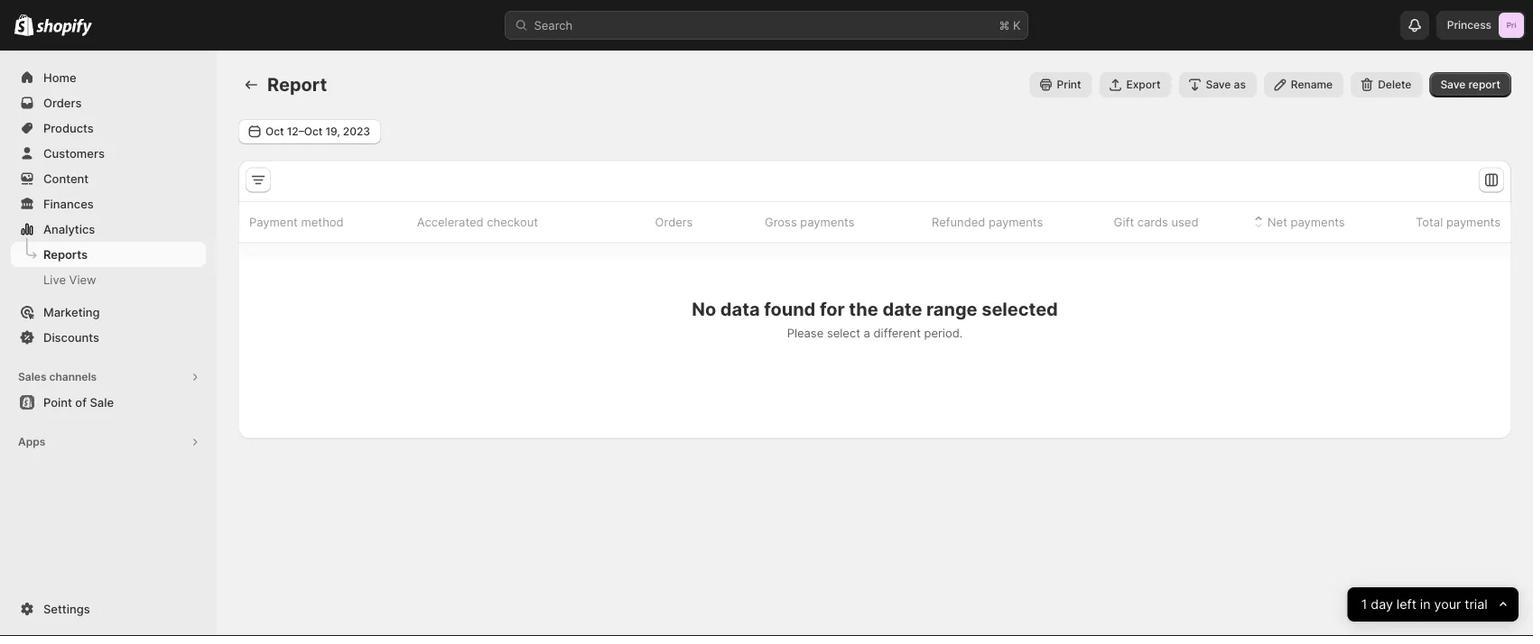 Task type: vqa. For each thing, say whether or not it's contained in the screenshot.
No data found for the date range selected Please select a different period.
yes



Task type: describe. For each thing, give the bounding box(es) containing it.
19,
[[326, 125, 340, 138]]

princess
[[1448, 19, 1492, 32]]

1 day left in your trial
[[1362, 598, 1489, 613]]

export
[[1127, 78, 1161, 91]]

finances link
[[11, 192, 206, 217]]

accelerated checkout
[[417, 215, 538, 229]]

a
[[864, 326, 871, 340]]

payments for gross payments
[[801, 215, 855, 229]]

1
[[1362, 598, 1368, 613]]

no data found for the date range selected please select a different period.
[[692, 299, 1059, 340]]

refunded payments button
[[912, 205, 1046, 239]]

discounts link
[[11, 325, 206, 351]]

used
[[1172, 215, 1199, 229]]

⌘ k
[[1000, 18, 1021, 32]]

the
[[849, 299, 879, 321]]

refunded
[[932, 215, 986, 229]]

oct 12–oct 19, 2023
[[266, 125, 370, 138]]

net payments button
[[1247, 205, 1348, 239]]

different
[[874, 326, 921, 340]]

home link
[[11, 65, 206, 90]]

save report
[[1441, 78, 1501, 91]]

save as button
[[1179, 72, 1257, 98]]

save for save report
[[1441, 78, 1466, 91]]

trial
[[1466, 598, 1489, 613]]

payments for refunded payments
[[989, 215, 1044, 229]]

search
[[534, 18, 573, 32]]

export button
[[1100, 72, 1172, 98]]

apps button
[[11, 430, 206, 455]]

1 horizontal spatial shopify image
[[36, 18, 92, 37]]

net payments
[[1268, 215, 1346, 229]]

payment
[[249, 215, 298, 229]]

1 day left in your trial button
[[1348, 588, 1519, 622]]

total payments
[[1416, 215, 1501, 229]]

gross payments
[[765, 215, 855, 229]]

of
[[75, 396, 87, 410]]

channels
[[49, 371, 97, 384]]

gift cards used
[[1114, 215, 1199, 229]]

sales channels
[[18, 371, 97, 384]]

save for save as
[[1206, 78, 1232, 91]]

12–oct
[[287, 125, 323, 138]]

report
[[1469, 78, 1501, 91]]

print button
[[1030, 72, 1093, 98]]

gross payments button
[[744, 205, 858, 239]]

reports link
[[11, 242, 206, 267]]

report
[[267, 74, 327, 96]]

sales channels button
[[11, 365, 206, 390]]

rename
[[1292, 78, 1334, 91]]

sales
[[18, 371, 47, 384]]

princess image
[[1500, 13, 1525, 38]]

cards
[[1138, 215, 1169, 229]]

content
[[43, 172, 89, 186]]

save as
[[1206, 78, 1246, 91]]

0 horizontal spatial shopify image
[[14, 14, 34, 36]]

in
[[1421, 598, 1432, 613]]

method
[[301, 215, 344, 229]]

save report button
[[1430, 72, 1512, 98]]

payments for total payments
[[1447, 215, 1501, 229]]

⌘
[[1000, 18, 1010, 32]]

oct 12–oct 19, 2023 button
[[238, 119, 381, 145]]

2023
[[343, 125, 370, 138]]

apps
[[18, 436, 45, 449]]

orders button
[[635, 205, 696, 239]]

content link
[[11, 166, 206, 192]]

payments for net payments
[[1291, 215, 1346, 229]]

please
[[787, 326, 824, 340]]

refunded payments
[[932, 215, 1044, 229]]

data
[[721, 299, 760, 321]]

orders inside button
[[655, 215, 693, 229]]

gross
[[765, 215, 797, 229]]

orders link
[[11, 90, 206, 116]]

settings link
[[11, 597, 206, 622]]

0 horizontal spatial orders
[[43, 96, 82, 110]]

selected
[[982, 299, 1059, 321]]



Task type: locate. For each thing, give the bounding box(es) containing it.
customers link
[[11, 141, 206, 166]]

finances
[[43, 197, 94, 211]]

your
[[1435, 598, 1462, 613]]

products
[[43, 121, 94, 135]]

accelerated checkout button
[[414, 205, 559, 239]]

1 horizontal spatial orders
[[655, 215, 693, 229]]

payments inside button
[[801, 215, 855, 229]]

left
[[1398, 598, 1417, 613]]

1 payments from the left
[[801, 215, 855, 229]]

payment method
[[249, 215, 344, 229]]

as
[[1234, 78, 1246, 91]]

no
[[692, 299, 717, 321]]

4 payments from the left
[[1447, 215, 1501, 229]]

delete button
[[1352, 72, 1423, 98]]

3 payments from the left
[[1291, 215, 1346, 229]]

live
[[43, 273, 66, 287]]

payments right total
[[1447, 215, 1501, 229]]

discounts
[[43, 331, 99, 345]]

accelerated
[[417, 215, 484, 229]]

payment method button
[[247, 205, 365, 239]]

day
[[1372, 598, 1394, 613]]

point of sale
[[43, 396, 114, 410]]

rename button
[[1265, 72, 1344, 98]]

total
[[1416, 215, 1444, 229]]

date
[[883, 299, 923, 321]]

shopify image
[[14, 14, 34, 36], [36, 18, 92, 37]]

products link
[[11, 116, 206, 141]]

oct
[[266, 125, 284, 138]]

2 save from the left
[[1441, 78, 1466, 91]]

found
[[764, 299, 816, 321]]

range
[[927, 299, 978, 321]]

point of sale button
[[0, 390, 217, 416]]

for
[[820, 299, 845, 321]]

point of sale link
[[11, 390, 206, 416]]

orders
[[43, 96, 82, 110], [655, 215, 693, 229]]

marketing
[[43, 305, 100, 319]]

payments inside 'button'
[[989, 215, 1044, 229]]

save
[[1206, 78, 1232, 91], [1441, 78, 1466, 91]]

analytics link
[[11, 217, 206, 242]]

1 save from the left
[[1206, 78, 1232, 91]]

sale
[[90, 396, 114, 410]]

settings
[[43, 603, 90, 617]]

save left 'report'
[[1441, 78, 1466, 91]]

select
[[827, 326, 861, 340]]

1 vertical spatial orders
[[655, 215, 693, 229]]

0 vertical spatial orders
[[43, 96, 82, 110]]

net
[[1268, 215, 1288, 229]]

delete
[[1379, 78, 1412, 91]]

payments right refunded
[[989, 215, 1044, 229]]

reports
[[43, 248, 88, 262]]

gift
[[1114, 215, 1135, 229]]

home
[[43, 70, 76, 84]]

print
[[1057, 78, 1082, 91]]

analytics
[[43, 222, 95, 236]]

live view link
[[11, 267, 206, 293]]

period.
[[925, 326, 963, 340]]

2 payments from the left
[[989, 215, 1044, 229]]

payments
[[801, 215, 855, 229], [989, 215, 1044, 229], [1291, 215, 1346, 229], [1447, 215, 1501, 229]]

total payments button
[[1396, 205, 1504, 239]]

1 horizontal spatial save
[[1441, 78, 1466, 91]]

marketing link
[[11, 300, 206, 325]]

gift cards used button
[[1094, 205, 1202, 239]]

point
[[43, 396, 72, 410]]

payments right gross
[[801, 215, 855, 229]]

payments right net
[[1291, 215, 1346, 229]]

checkout
[[487, 215, 538, 229]]

customers
[[43, 146, 105, 160]]

live view
[[43, 273, 96, 287]]

k
[[1014, 18, 1021, 32]]

save left as at top right
[[1206, 78, 1232, 91]]

0 horizontal spatial save
[[1206, 78, 1232, 91]]

view
[[69, 273, 96, 287]]



